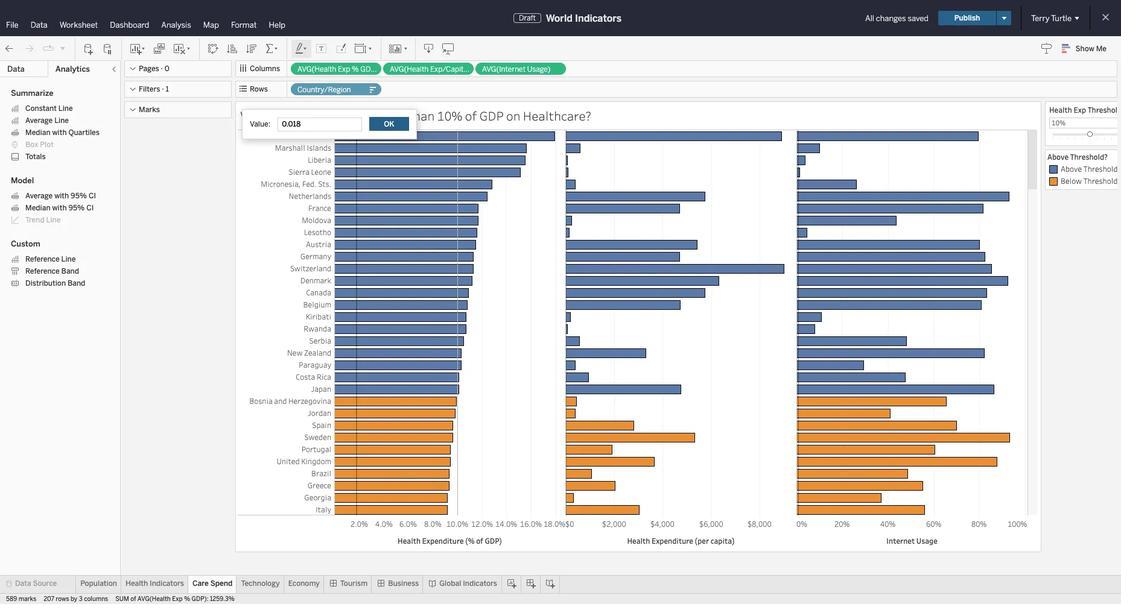 Task type: vqa. For each thing, say whether or not it's contained in the screenshot.
Exp for Health
yes



Task type: locate. For each thing, give the bounding box(es) containing it.
1 vertical spatial 95%
[[68, 204, 85, 212]]

redo image
[[23, 43, 35, 55]]

avg(health
[[298, 65, 336, 74], [390, 65, 429, 74], [137, 596, 171, 604]]

Brazil, Country/Region. Press Space to toggle selection. Press Escape to go back to the left margin. Use arrow keys to navigate headers text field
[[238, 468, 334, 480]]

207
[[44, 596, 54, 604]]

207 rows by 3 columns
[[44, 596, 108, 604]]

· left the 0 at the left top
[[161, 65, 163, 73]]

ci down average with 95% ci
[[87, 204, 94, 212]]

1 horizontal spatial exp
[[338, 65, 350, 74]]

line
[[58, 104, 73, 113], [54, 117, 69, 125], [46, 216, 61, 225], [61, 255, 76, 264]]

Netherlands, Country/Region. Press Space to toggle selection. Press Escape to go back to the left margin. Use arrow keys to navigate headers text field
[[238, 190, 334, 202]]

0 vertical spatial %
[[352, 65, 359, 74]]

0 vertical spatial reference
[[25, 255, 60, 264]]

indicators up sum of avg(health exp % gdp): 1259.3%
[[150, 580, 184, 589]]

band for reference band
[[61, 267, 79, 276]]

health up sum
[[126, 580, 148, 589]]

1 median from the top
[[25, 129, 50, 137]]

collapse image
[[110, 66, 118, 73]]

0 vertical spatial median
[[25, 129, 50, 137]]

threshold up health exp threshold % gdp 'slider'
[[1088, 105, 1122, 115]]

0 vertical spatial exp
[[338, 65, 350, 74]]

2 horizontal spatial exp
[[1074, 105, 1087, 115]]

highlight image
[[295, 43, 308, 55]]

0 vertical spatial with
[[52, 129, 67, 137]]

terry
[[1032, 14, 1050, 23]]

average down constant at top
[[25, 117, 53, 125]]

rows
[[56, 596, 69, 604]]

0 vertical spatial band
[[61, 267, 79, 276]]

0 vertical spatial health
[[1050, 105, 1073, 115]]

0 horizontal spatial 10%
[[437, 107, 463, 124]]

health for health indicators
[[126, 580, 148, 589]]

·
[[161, 65, 163, 73], [162, 85, 164, 94]]

with down average with 95% ci
[[52, 204, 67, 212]]

clear sheet image
[[173, 43, 192, 55]]

with up median with 95% ci
[[54, 192, 69, 200]]

0 vertical spatial spend
[[336, 107, 372, 124]]

2 vertical spatial with
[[52, 204, 67, 212]]

Georgia, Country/Region. Press Space to toggle selection. Press Escape to go back to the left margin. Use arrow keys to navigate headers text field
[[238, 492, 334, 504]]

line up median with quartiles
[[54, 117, 69, 125]]

data up redo icon
[[31, 21, 48, 30]]

more
[[374, 107, 404, 124]]

0 vertical spatial ·
[[161, 65, 163, 73]]

show me button
[[1057, 39, 1118, 58]]

with for average with 95% ci
[[54, 192, 69, 200]]

line up the reference band
[[61, 255, 76, 264]]

all changes saved
[[866, 14, 929, 23]]

threshold
[[1088, 105, 1122, 115], [1084, 164, 1118, 174], [1084, 176, 1118, 186]]

columns
[[84, 596, 108, 604]]

2 horizontal spatial avg(health
[[390, 65, 429, 74]]

2 horizontal spatial indicators
[[575, 12, 622, 24]]

1 vertical spatial band
[[68, 279, 85, 288]]

10%
[[437, 107, 463, 124], [1052, 118, 1066, 127]]

avg(health down show/hide cards icon
[[390, 65, 429, 74]]

threshold down above threshold
[[1084, 176, 1118, 186]]

United Kingdom, Country/Region. Press Space to toggle selection. Press Escape to go back to the left margin. Use arrow keys to navigate headers text field
[[238, 456, 334, 468]]

spend
[[336, 107, 372, 124], [210, 580, 233, 589]]

of left 'gdp'
[[465, 107, 477, 124]]

0 horizontal spatial %
[[184, 596, 190, 604]]

ci
[[89, 192, 96, 200], [87, 204, 94, 212]]

spend up 1259.3%
[[210, 580, 233, 589]]

0 horizontal spatial of
[[131, 596, 136, 604]]

0 horizontal spatial indicators
[[150, 580, 184, 589]]

0 vertical spatial 95%
[[71, 192, 87, 200]]

0 horizontal spatial health
[[126, 580, 148, 589]]

exp left gdp):
[[172, 596, 183, 604]]

rows
[[250, 85, 268, 94]]

ok
[[384, 120, 395, 129]]

0 horizontal spatial spend
[[210, 580, 233, 589]]

1 horizontal spatial avg(health
[[298, 65, 336, 74]]

marks. press enter to open the view data window.. use arrow keys to navigate data visualization elements. image
[[334, 130, 1029, 605]]

line up average line
[[58, 104, 73, 113]]

distribution band
[[25, 279, 85, 288]]

avg(internet
[[482, 65, 526, 74]]

average for average with 95% ci
[[25, 192, 53, 200]]

band down the reference band
[[68, 279, 85, 288]]

Austria, Country/Region. Press Space to toggle selection. Press Escape to go back to the left margin. Use arrow keys to navigate headers text field
[[238, 238, 334, 251]]

health indicators
[[126, 580, 184, 589]]

replay animation image right redo icon
[[42, 43, 54, 55]]

indicators for health indicators
[[150, 580, 184, 589]]

median
[[25, 129, 50, 137], [25, 204, 50, 212]]

of right sum
[[131, 596, 136, 604]]

data up 589 marks
[[15, 580, 31, 589]]

None text field
[[278, 117, 362, 131]]

replay animation image
[[42, 43, 54, 55], [59, 44, 66, 52]]

new worksheet image
[[129, 43, 146, 55]]

1 vertical spatial ·
[[162, 85, 164, 94]]

pages · 0
[[139, 65, 170, 73]]

95%
[[71, 192, 87, 200], [68, 204, 85, 212]]

exp/capita)
[[430, 65, 471, 74]]

95% for median with 95% ci
[[68, 204, 85, 212]]

quartiles
[[68, 129, 100, 137]]

0 vertical spatial above
[[1048, 152, 1069, 162]]

1 vertical spatial ci
[[87, 204, 94, 212]]

New Zealand, Country/Region. Press Space to toggle selection. Press Escape to go back to the left margin. Use arrow keys to navigate headers text field
[[238, 347, 334, 359]]

replay animation image up analytics
[[59, 44, 66, 52]]

median up box plot
[[25, 129, 50, 137]]

above for above threshold
[[1061, 164, 1082, 174]]

exp down format workbook 'image'
[[338, 65, 350, 74]]

1 vertical spatial with
[[54, 192, 69, 200]]

health up above threshold?
[[1050, 105, 1073, 115]]

gdp):
[[192, 596, 209, 604]]

help
[[269, 21, 286, 30]]

· left "1"
[[162, 85, 164, 94]]

1 average from the top
[[25, 117, 53, 125]]

above inside above threshold option
[[1061, 164, 1082, 174]]

turtle
[[1052, 14, 1072, 23]]

line down median with 95% ci
[[46, 216, 61, 225]]

band
[[61, 267, 79, 276], [68, 279, 85, 288]]

line for average line
[[54, 117, 69, 125]]

avg(health down health indicators
[[137, 596, 171, 604]]

Kiribati, Country/Region. Press Space to toggle selection. Press Escape to go back to the left margin. Use arrow keys to navigate headers text field
[[238, 311, 334, 323]]

above threshold option
[[1048, 164, 1122, 176]]

marks
[[139, 106, 160, 114]]

1 vertical spatial reference
[[25, 267, 60, 276]]

95% up median with 95% ci
[[71, 192, 87, 200]]

1 vertical spatial exp
[[1074, 105, 1087, 115]]

median up trend on the top left
[[25, 204, 50, 212]]

Belgium, Country/Region. Press Space to toggle selection. Press Escape to go back to the left margin. Use arrow keys to navigate headers text field
[[238, 299, 334, 311]]

sum
[[115, 596, 129, 604]]

Denmark, Country/Region. Press Space to toggle selection. Press Escape to go back to the left margin. Use arrow keys to navigate headers text field
[[238, 275, 334, 287]]

undo image
[[4, 43, 16, 55]]

data down undo image
[[7, 65, 25, 74]]

1 vertical spatial median
[[25, 204, 50, 212]]

above threshold
[[1061, 164, 1118, 174]]

reference for reference band
[[25, 267, 60, 276]]

analytics
[[55, 65, 90, 74]]

spend left more
[[336, 107, 372, 124]]

with down average line
[[52, 129, 67, 137]]

technology
[[241, 580, 280, 589]]

1 horizontal spatial replay animation image
[[59, 44, 66, 52]]

1 horizontal spatial indicators
[[463, 580, 497, 589]]

ci up median with 95% ci
[[89, 192, 96, 200]]

1 horizontal spatial spend
[[336, 107, 372, 124]]

1 reference from the top
[[25, 255, 60, 264]]

Switzerland, Country/Region. Press Space to toggle selection. Press Escape to go back to the left margin. Use arrow keys to navigate headers text field
[[238, 263, 334, 275]]

2 average from the top
[[25, 192, 53, 200]]

2 vertical spatial threshold
[[1084, 176, 1118, 186]]

with for median with quartiles
[[52, 129, 67, 137]]

1 horizontal spatial of
[[465, 107, 477, 124]]

2 reference from the top
[[25, 267, 60, 276]]

band for distribution band
[[68, 279, 85, 288]]

health exp threshold % gdp slider
[[1088, 132, 1093, 137]]

which
[[240, 107, 276, 124]]

line for trend line
[[46, 216, 61, 225]]

population
[[80, 580, 117, 589]]

publish
[[955, 14, 980, 22]]

all
[[866, 14, 875, 23]]

0 vertical spatial data
[[31, 21, 48, 30]]

589 marks
[[6, 596, 36, 604]]

2 vertical spatial exp
[[172, 596, 183, 604]]

10% right "than"
[[437, 107, 463, 124]]

2 median from the top
[[25, 204, 50, 212]]

map
[[203, 21, 219, 30]]

world
[[546, 12, 573, 24]]

above
[[1048, 152, 1069, 162], [1061, 164, 1082, 174]]

by
[[71, 596, 77, 604]]

countries
[[278, 107, 334, 124]]

0 horizontal spatial exp
[[172, 596, 183, 604]]

exp
[[338, 65, 350, 74], [1074, 105, 1087, 115], [172, 596, 183, 604]]

band up the distribution band
[[61, 267, 79, 276]]

1 vertical spatial health
[[126, 580, 148, 589]]

file
[[6, 21, 19, 30]]

95% down average with 95% ci
[[68, 204, 85, 212]]

data
[[31, 21, 48, 30], [7, 65, 25, 74], [15, 580, 31, 589]]

summarize
[[11, 89, 53, 98]]

average down model
[[25, 192, 53, 200]]

exp up above threshold?
[[1074, 105, 1087, 115]]

data source
[[15, 580, 57, 589]]

indicators right world
[[575, 12, 622, 24]]

economy
[[288, 580, 320, 589]]

reference line
[[25, 255, 76, 264]]

Greece, Country/Region. Press Space to toggle selection. Press Escape to go back to the left margin. Use arrow keys to navigate headers text field
[[238, 480, 334, 492]]

healthcare?
[[523, 107, 591, 124]]

% left gdp):
[[184, 596, 190, 604]]

Bosnia and Herzegovina, Country/Region. Press Space to toggle selection. Press Escape to go back to the left margin. Use arrow keys to navigate headers text field
[[238, 395, 334, 407]]

0 vertical spatial average
[[25, 117, 53, 125]]

1 vertical spatial threshold
[[1084, 164, 1118, 174]]

fit image
[[354, 43, 374, 55]]

% left gdp)
[[352, 65, 359, 74]]

show mark labels image
[[316, 43, 328, 55]]

1 vertical spatial %
[[184, 596, 190, 604]]

avg(health down 'show mark labels' icon
[[298, 65, 336, 74]]

589
[[6, 596, 17, 604]]

1259.3%
[[210, 596, 235, 604]]

Costa Rica, Country/Region. Press Space to toggle selection. Press Escape to go back to the left margin. Use arrow keys to navigate headers text field
[[238, 371, 334, 383]]

data guide image
[[1041, 42, 1053, 54]]

average
[[25, 117, 53, 125], [25, 192, 53, 200]]

reference up distribution
[[25, 267, 60, 276]]

United States, Country/Region. Press Space to toggle selection. Press Escape to go back to the left margin. Use arrow keys to navigate headers text field
[[238, 130, 334, 142]]

0 vertical spatial ci
[[89, 192, 96, 200]]

reference up the reference band
[[25, 255, 60, 264]]

exp for avg(health
[[338, 65, 350, 74]]

constant
[[25, 104, 57, 113]]

0 horizontal spatial replay animation image
[[42, 43, 54, 55]]

Marshall Islands, Country/Region. Press Space to toggle selection. Press Escape to go back to the left margin. Use arrow keys to navigate headers text field
[[238, 142, 334, 154]]

threshold up below threshold
[[1084, 164, 1118, 174]]

worksheet
[[60, 21, 98, 30]]

Sweden, Country/Region. Press Space to toggle selection. Press Escape to go back to the left margin. Use arrow keys to navigate headers text field
[[238, 432, 334, 444]]

care
[[192, 580, 209, 589]]

1 vertical spatial average
[[25, 192, 53, 200]]

pause auto updates image
[[102, 43, 114, 55]]

median for median with quartiles
[[25, 129, 50, 137]]

10% down health exp threshold
[[1052, 118, 1066, 127]]

global
[[440, 580, 461, 589]]

1 horizontal spatial health
[[1050, 105, 1073, 115]]

new data source image
[[83, 43, 95, 55]]

open and edit this workbook in tableau desktop image
[[442, 43, 455, 55]]

reference
[[25, 255, 60, 264], [25, 267, 60, 276]]

indicators right global
[[463, 580, 497, 589]]

Jordan, Country/Region. Press Space to toggle selection. Press Escape to go back to the left margin. Use arrow keys to navigate headers text field
[[238, 407, 334, 420]]

totals image
[[265, 43, 279, 55]]

with
[[52, 129, 67, 137], [54, 192, 69, 200], [52, 204, 67, 212]]

1 vertical spatial above
[[1061, 164, 1082, 174]]



Task type: describe. For each thing, give the bounding box(es) containing it.
source
[[33, 580, 57, 589]]

above for above threshold?
[[1048, 152, 1069, 162]]

threshold for below threshold
[[1084, 176, 1118, 186]]

ok button
[[370, 117, 409, 131]]

below
[[1061, 176, 1082, 186]]

0 horizontal spatial avg(health
[[137, 596, 171, 604]]

country/region
[[298, 86, 351, 94]]

1
[[166, 85, 169, 94]]

1 horizontal spatial %
[[352, 65, 359, 74]]

· for pages
[[161, 65, 163, 73]]

on
[[507, 107, 521, 124]]

than
[[407, 107, 435, 124]]

0
[[165, 65, 170, 73]]

1 horizontal spatial 10%
[[1052, 118, 1066, 127]]

saved
[[908, 14, 929, 23]]

model
[[11, 176, 34, 185]]

avg(health exp % gdp)
[[298, 65, 378, 74]]

global indicators
[[440, 580, 497, 589]]

totals
[[25, 153, 46, 161]]

1 vertical spatial spend
[[210, 580, 233, 589]]

duplicate image
[[153, 43, 165, 55]]

Spain, Country/Region. Press Space to toggle selection. Press Escape to go back to the left margin. Use arrow keys to navigate headers text field
[[238, 420, 334, 432]]

gdp
[[480, 107, 504, 124]]

Paraguay, Country/Region. Press Space to toggle selection. Press Escape to go back to the left margin. Use arrow keys to navigate headers text field
[[238, 359, 334, 371]]

1 vertical spatial of
[[131, 596, 136, 604]]

Portugal, Country/Region. Press Space to toggle selection. Press Escape to go back to the left margin. Use arrow keys to navigate headers text field
[[238, 444, 334, 456]]

average line
[[25, 117, 69, 125]]

sorted ascending by average of health exp % gdp within country/region image
[[226, 43, 238, 55]]

0 vertical spatial threshold
[[1088, 105, 1122, 115]]

constant line
[[25, 104, 73, 113]]

box
[[25, 141, 38, 149]]

average for average line
[[25, 117, 53, 125]]

threshold?
[[1071, 152, 1108, 162]]

publish button
[[939, 11, 997, 25]]

median with 95% ci
[[25, 204, 94, 212]]

trend
[[25, 216, 44, 225]]

ci for average with 95% ci
[[89, 192, 96, 200]]

show me
[[1076, 45, 1107, 53]]

Liberia, Country/Region. Press Space to toggle selection. Press Escape to go back to the left margin. Use arrow keys to navigate headers text field
[[238, 154, 334, 166]]

Moldova, Country/Region. Press Space to toggle selection. Press Escape to go back to the left margin. Use arrow keys to navigate headers text field
[[238, 214, 334, 226]]

sorted descending by average of health exp % gdp within country/region image
[[246, 43, 258, 55]]

reference band
[[25, 267, 79, 276]]

line for reference line
[[61, 255, 76, 264]]

sum of avg(health exp % gdp): 1259.3%
[[115, 596, 235, 604]]

format workbook image
[[335, 43, 347, 55]]

pages
[[139, 65, 159, 73]]

95% for average with 95% ci
[[71, 192, 87, 200]]

· for filters
[[162, 85, 164, 94]]

health exp threshold
[[1050, 105, 1122, 115]]

filters · 1
[[139, 85, 169, 94]]

plot
[[40, 141, 54, 149]]

filters
[[139, 85, 160, 94]]

usage)
[[527, 65, 551, 74]]

trend line
[[25, 216, 61, 225]]

Japan, Country/Region. Press Space to toggle selection. Press Escape to go back to the left margin. Use arrow keys to navigate headers text field
[[238, 383, 334, 395]]

below threshold option
[[1048, 176, 1122, 188]]

value:
[[250, 120, 271, 129]]

health for health exp threshold
[[1050, 105, 1073, 115]]

format
[[231, 21, 257, 30]]

median for median with 95% ci
[[25, 204, 50, 212]]

Micronesia, Fed. Sts., Country/Region. Press Space to toggle selection. Press Escape to go back to the left margin. Use arrow keys to navigate headers text field
[[238, 178, 334, 190]]

0 vertical spatial of
[[465, 107, 477, 124]]

ci for median with 95% ci
[[87, 204, 94, 212]]

show
[[1076, 45, 1095, 53]]

avg(health exp/capita)
[[390, 65, 471, 74]]

world indicators
[[546, 12, 622, 24]]

reference for reference line
[[25, 255, 60, 264]]

care spend
[[192, 580, 233, 589]]

swap rows and columns image
[[207, 43, 219, 55]]

terry turtle
[[1032, 14, 1072, 23]]

which countries spend more than 10% of gdp on healthcare?
[[240, 107, 591, 124]]

Canada, Country/Region. Press Space to toggle selection. Press Escape to go back to the left margin. Use arrow keys to navigate headers text field
[[238, 287, 334, 299]]

distribution
[[25, 279, 66, 288]]

Germany, Country/Region. Press Space to toggle selection. Press Escape to go back to the left margin. Use arrow keys to navigate headers text field
[[238, 251, 334, 263]]

Lesotho, Country/Region. Press Space to toggle selection. Press Escape to go back to the left margin. Use arrow keys to navigate headers text field
[[238, 226, 334, 238]]

3
[[79, 596, 83, 604]]

indicators for world indicators
[[575, 12, 622, 24]]

average with 95% ci
[[25, 192, 96, 200]]

dashboard
[[110, 21, 149, 30]]

marks
[[19, 596, 36, 604]]

exp for health
[[1074, 105, 1087, 115]]

avg(health for avg(health exp % gdp)
[[298, 65, 336, 74]]

above threshold?
[[1048, 152, 1108, 162]]

1 vertical spatial data
[[7, 65, 25, 74]]

show/hide cards image
[[389, 43, 408, 55]]

Rwanda, Country/Region. Press Space to toggle selection. Press Escape to go back to the left margin. Use arrow keys to navigate headers text field
[[238, 323, 334, 335]]

median with quartiles
[[25, 129, 100, 137]]

gdp)
[[361, 65, 378, 74]]

analysis
[[161, 21, 191, 30]]

changes
[[876, 14, 906, 23]]

Sierra Leone, Country/Region. Press Space to toggle selection. Press Escape to go back to the left margin. Use arrow keys to navigate headers text field
[[238, 166, 334, 178]]

avg(internet usage)
[[482, 65, 551, 74]]

Italy, Country/Region. Press Space to toggle selection. Press Escape to go back to the left margin. Use arrow keys to navigate headers text field
[[238, 504, 334, 516]]

business
[[388, 580, 419, 589]]

France, Country/Region. Press Space to toggle selection. Press Escape to go back to the left margin. Use arrow keys to navigate headers text field
[[238, 202, 334, 214]]

tourism
[[340, 580, 368, 589]]

Serbia, Country/Region. Press Space to toggle selection. Press Escape to go back to the left margin. Use arrow keys to navigate headers text field
[[238, 335, 334, 347]]

me
[[1097, 45, 1107, 53]]

avg(health for avg(health exp/capita)
[[390, 65, 429, 74]]

2 vertical spatial data
[[15, 580, 31, 589]]

below threshold
[[1061, 176, 1118, 186]]

download image
[[423, 43, 435, 55]]

custom
[[11, 240, 40, 249]]

with for median with 95% ci
[[52, 204, 67, 212]]

box plot
[[25, 141, 54, 149]]

threshold for above threshold
[[1084, 164, 1118, 174]]

line for constant line
[[58, 104, 73, 113]]

columns
[[250, 65, 280, 73]]

indicators for global indicators
[[463, 580, 497, 589]]



